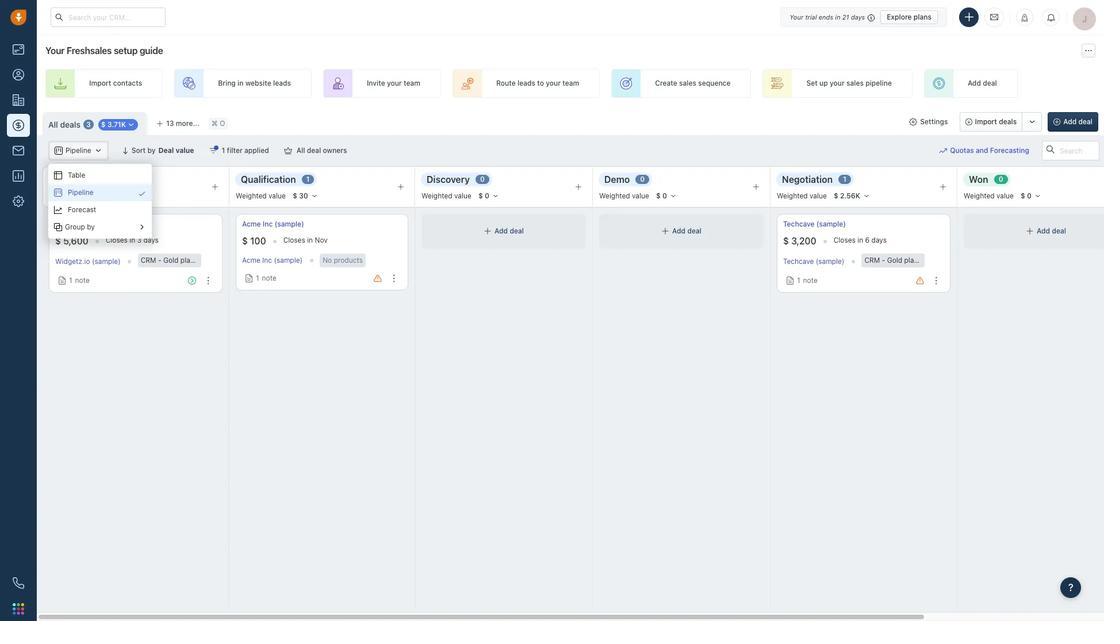 Task type: describe. For each thing, give the bounding box(es) containing it.
plans
[[914, 12, 932, 21]]

send email image
[[991, 12, 999, 22]]

container_wx8msf4aqz5i3rn1 image for group by
[[54, 223, 62, 231]]

menu containing table
[[48, 164, 152, 239]]

Search your CRM... text field
[[51, 7, 166, 27]]

by
[[87, 223, 95, 232]]

container_wx8msf4aqz5i3rn1 image for forecast
[[54, 206, 62, 214]]

phone image
[[7, 572, 30, 595]]

explore
[[888, 12, 912, 21]]

shade muted image
[[866, 12, 875, 22]]

freshworks switcher image
[[13, 604, 24, 615]]

group by menu item
[[48, 219, 152, 236]]

explore plans link
[[881, 10, 939, 24]]

container_wx8msf4aqz5i3rn1 image for table
[[54, 171, 62, 180]]



Task type: locate. For each thing, give the bounding box(es) containing it.
container_wx8msf4aqz5i3rn1 image right by
[[138, 223, 146, 231]]

2 vertical spatial container_wx8msf4aqz5i3rn1 image
[[54, 223, 62, 231]]

table
[[68, 171, 85, 180]]

container_wx8msf4aqz5i3rn1 image inside group by menu item
[[138, 223, 146, 231]]

container_wx8msf4aqz5i3rn1 image up group by menu item
[[138, 190, 146, 198]]

1 vertical spatial container_wx8msf4aqz5i3rn1 image
[[54, 189, 62, 197]]

group
[[65, 223, 85, 232]]

container_wx8msf4aqz5i3rn1 image left table
[[54, 171, 62, 180]]

container_wx8msf4aqz5i3rn1 image inside group by menu item
[[54, 223, 62, 231]]

container_wx8msf4aqz5i3rn1 image for pipeline
[[54, 189, 62, 197]]

group by
[[65, 223, 95, 232]]

container_wx8msf4aqz5i3rn1 image left group
[[54, 223, 62, 231]]

forecast
[[68, 206, 96, 214]]

menu
[[48, 164, 152, 239]]

1 vertical spatial container_wx8msf4aqz5i3rn1 image
[[54, 206, 62, 214]]

explore plans
[[888, 12, 932, 21]]

container_wx8msf4aqz5i3rn1 image
[[54, 171, 62, 180], [54, 189, 62, 197], [138, 223, 146, 231]]

pipeline
[[68, 188, 94, 197]]

container_wx8msf4aqz5i3rn1 image
[[138, 190, 146, 198], [54, 206, 62, 214], [54, 223, 62, 231]]

container_wx8msf4aqz5i3rn1 image left forecast
[[54, 206, 62, 214]]

container_wx8msf4aqz5i3rn1 image left pipeline
[[54, 189, 62, 197]]

2 vertical spatial container_wx8msf4aqz5i3rn1 image
[[138, 223, 146, 231]]

0 vertical spatial container_wx8msf4aqz5i3rn1 image
[[138, 190, 146, 198]]

0 vertical spatial container_wx8msf4aqz5i3rn1 image
[[54, 171, 62, 180]]



Task type: vqa. For each thing, say whether or not it's contained in the screenshot.
Jane Sampleton (sample) (sample)
no



